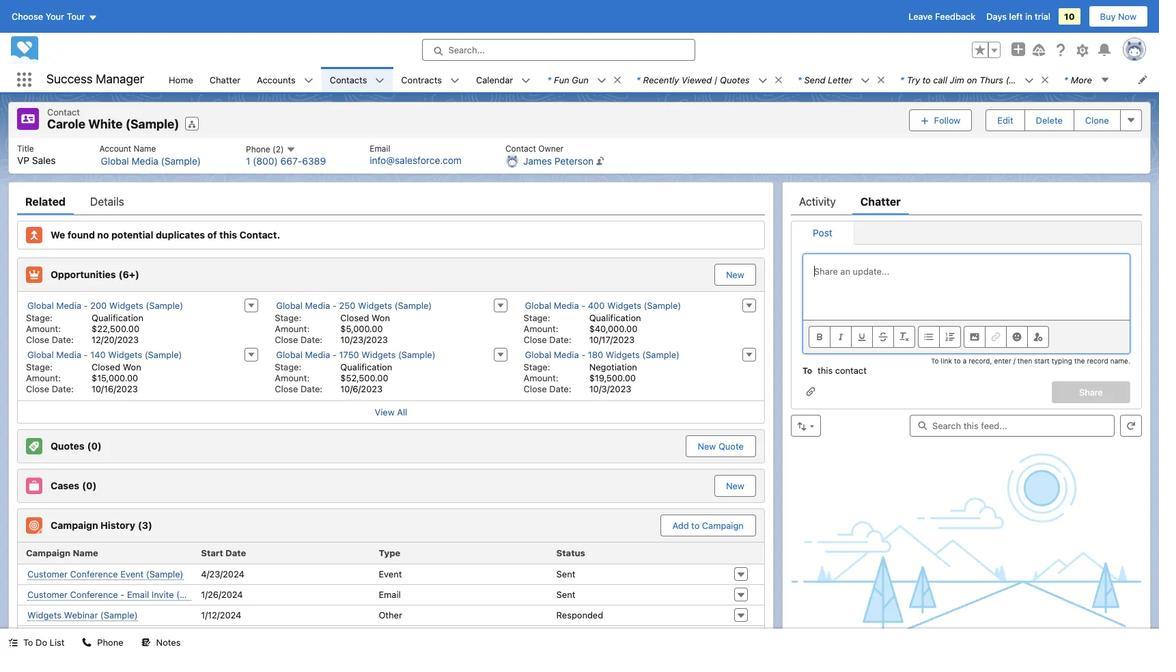 Task type: vqa. For each thing, say whether or not it's contained in the screenshot.


Task type: describe. For each thing, give the bounding box(es) containing it.
global for global media - 1750 widgets (sample)
[[276, 349, 303, 360]]

amount: for global media - 180 widgets (sample)
[[524, 372, 559, 383]]

$15,000.00 close date:
[[26, 372, 138, 394]]

format text element
[[809, 326, 916, 348]]

$5,000.00
[[341, 323, 383, 334]]

title
[[17, 143, 34, 153]]

widgets for 250
[[358, 300, 392, 311]]

list for 'home' 'link'
[[9, 138, 1151, 173]]

contact.
[[240, 229, 280, 240]]

history
[[101, 519, 135, 531]]

widgets for 180
[[606, 349, 640, 360]]

text default image inside notes button
[[141, 638, 151, 647]]

insert content element
[[964, 326, 1050, 348]]

(0) for cases (0)
[[82, 480, 97, 491]]

qualification amount: for $22,500.00
[[26, 312, 144, 334]]

delete
[[1037, 115, 1063, 126]]

post tab list
[[791, 220, 1143, 244]]

text default image inside contacts list item
[[376, 76, 385, 85]]

10/6/2023
[[341, 383, 383, 394]]

calendar link
[[468, 67, 522, 92]]

widgets webinar (sample)
[[27, 609, 138, 620]]

view all
[[375, 406, 408, 417]]

- for 1750
[[333, 349, 337, 360]]

250
[[339, 300, 356, 311]]

contact
[[836, 365, 867, 376]]

thurs
[[980, 74, 1004, 85]]

won for $5,000.00
[[372, 312, 390, 323]]

200
[[90, 300, 107, 311]]

opportunities image
[[26, 266, 42, 283]]

6389
[[302, 155, 326, 167]]

text default image inside the phone button
[[82, 638, 92, 647]]

* for * send letter
[[798, 74, 802, 85]]

feedback
[[936, 11, 976, 22]]

* for * fun gun
[[548, 74, 552, 85]]

global for global media - 250 widgets (sample)
[[276, 300, 303, 311]]

Search this feed... search field
[[910, 415, 1116, 436]]

media inside account name global media (sample)
[[132, 155, 158, 166]]

close for $15,000.00 close date:
[[26, 383, 49, 394]]

(6+)
[[119, 268, 139, 280]]

activity
[[800, 195, 836, 207]]

webinar
[[64, 609, 98, 620]]

calendar list item
[[468, 67, 539, 92]]

text default image inside to do list button
[[8, 638, 18, 647]]

date: for 12/20/2023
[[52, 334, 74, 345]]

campaign for campaign history (3)
[[51, 519, 98, 531]]

* for * more
[[1065, 74, 1069, 85]]

send
[[805, 74, 826, 85]]

your
[[46, 11, 64, 22]]

$22,500.00 close date:
[[26, 323, 140, 345]]

call
[[934, 74, 948, 85]]

text default image left * more
[[1041, 75, 1050, 85]]

add to campaign
[[673, 520, 744, 531]]

global media - 200 widgets (sample) element
[[18, 297, 267, 346]]

10/16/2023
[[92, 383, 138, 394]]

global media - 200 widgets (sample)
[[27, 300, 183, 311]]

/
[[1014, 356, 1016, 365]]

qualification amount: for $52,500.00
[[275, 361, 393, 383]]

choose your tour button
[[11, 5, 98, 27]]

type element
[[374, 542, 551, 564]]

text default image right more
[[1101, 75, 1111, 85]]

contracts
[[402, 74, 442, 85]]

media for global media - 250 widgets (sample)
[[305, 300, 330, 311]]

close for $52,500.00 close date:
[[275, 383, 298, 394]]

cases (0)
[[51, 480, 97, 491]]

left
[[1010, 11, 1023, 22]]

global media - 250 widgets (sample) element
[[267, 297, 516, 346]]

email left invite on the bottom
[[127, 589, 149, 600]]

list
[[50, 637, 65, 648]]

widgets for 400
[[608, 300, 642, 311]]

campaign name element
[[18, 542, 196, 564]]

files element
[[17, 654, 765, 656]]

customer for customer conference event (sample)
[[27, 568, 68, 579]]

10/17/2023
[[590, 334, 635, 345]]

(0) for quotes (0)
[[87, 440, 102, 452]]

clone button
[[1074, 109, 1121, 131]]

1 vertical spatial chatter
[[861, 195, 901, 207]]

media for global media - 140 widgets (sample)
[[56, 349, 81, 360]]

activity link
[[800, 188, 836, 215]]

text default image left try
[[877, 75, 886, 85]]

global media - 1750 widgets (sample)
[[276, 349, 436, 360]]

1 vertical spatial new
[[698, 441, 717, 451]]

sent for email
[[557, 589, 576, 600]]

text default image inside phone (2) dropdown button
[[286, 145, 296, 155]]

related tab panel
[[17, 215, 765, 656]]

new button for opportunities (6+)
[[715, 263, 757, 285]]

qualification for 1750
[[341, 361, 393, 372]]

jim
[[950, 74, 965, 85]]

media for global media - 400 widgets (sample)
[[554, 300, 579, 311]]

start
[[201, 548, 223, 558]]

opportunities
[[51, 268, 116, 280]]

post
[[813, 227, 833, 238]]

phone (2) button
[[246, 144, 296, 155]]

global media - 180 widgets (sample) element
[[516, 346, 765, 395]]

* fun gun
[[548, 74, 589, 85]]

140
[[90, 349, 106, 360]]

other
[[379, 610, 402, 621]]

- for email
[[121, 589, 125, 600]]

name.
[[1111, 356, 1131, 365]]

$52,500.00 close date:
[[275, 372, 389, 394]]

email for email
[[379, 589, 401, 600]]

responded
[[557, 610, 604, 621]]

widgets for 140
[[108, 349, 142, 360]]

global media - 400 widgets (sample) element
[[516, 297, 765, 346]]

global media - 180 widgets (sample) link
[[525, 349, 680, 361]]

$40,000.00 close date:
[[524, 323, 638, 345]]

qualification for 200
[[92, 312, 144, 323]]

found
[[68, 229, 95, 240]]

share
[[1080, 387, 1104, 397]]

text default image inside contracts list item
[[450, 76, 460, 85]]

global media - 180 widgets (sample)
[[525, 349, 680, 360]]

text default image left 'send'
[[774, 75, 784, 85]]

qualification for 400
[[590, 312, 642, 323]]

a
[[963, 356, 967, 365]]

edit button
[[987, 109, 1026, 131]]

action element
[[729, 542, 765, 564]]

recently
[[644, 74, 680, 85]]

to for a
[[955, 356, 961, 365]]

record,
[[969, 356, 993, 365]]

amount: for global media - 200 widgets (sample)
[[26, 323, 61, 334]]

success manager
[[46, 72, 144, 86]]

tab list containing related
[[17, 188, 765, 215]]

campaign inside "button"
[[703, 520, 744, 531]]

new for (6+)
[[727, 269, 745, 280]]

buy now button
[[1089, 5, 1149, 27]]

amount: for global media - 1750 widgets (sample)
[[275, 372, 310, 383]]

manager
[[96, 72, 144, 86]]

follow button
[[909, 109, 973, 131]]

10
[[1065, 11, 1076, 22]]

contact for contact owner
[[506, 143, 536, 153]]

viewed
[[682, 74, 712, 85]]

tab list containing activity
[[791, 188, 1143, 215]]

widgets for 1750
[[362, 349, 396, 360]]

record
[[1088, 356, 1109, 365]]

quotes inside list item
[[720, 74, 750, 85]]

global media - 1750 widgets (sample) element
[[267, 346, 516, 395]]

contact owner
[[506, 143, 564, 153]]

1/12/2024
[[201, 610, 242, 621]]

qualification amount: for $40,000.00
[[524, 312, 642, 334]]

success
[[46, 72, 93, 86]]

* for * recently viewed | quotes
[[637, 74, 641, 85]]

add to campaign button
[[662, 515, 755, 536]]

stage: for global media - 250 widgets (sample)
[[275, 312, 302, 323]]

close for $19,500.00 close date:
[[524, 383, 547, 394]]

conference for -
[[70, 589, 118, 600]]

to for to do list
[[23, 637, 33, 648]]

stage: for global media - 180 widgets (sample)
[[524, 361, 551, 372]]

* send letter
[[798, 74, 853, 85]]

3 list item from the left
[[790, 67, 893, 92]]

james peterson link
[[524, 155, 594, 167]]

global media - 140 widgets (sample) link
[[27, 349, 182, 361]]

now
[[1119, 11, 1137, 22]]

global media - 1750 widgets (sample) link
[[276, 349, 436, 361]]

start date
[[201, 548, 246, 558]]

customer for customer conference - email invite (sample)
[[27, 589, 68, 600]]



Task type: locate. For each thing, give the bounding box(es) containing it.
0 vertical spatial chatter
[[210, 74, 241, 85]]

|
[[715, 74, 718, 85]]

5 * from the left
[[1065, 74, 1069, 85]]

0 vertical spatial name
[[134, 143, 156, 153]]

to left do
[[23, 637, 33, 648]]

to for to link to a record, enter / then start typing the record name.
[[932, 356, 939, 365]]

stage: for global media - 1750 widgets (sample)
[[275, 361, 302, 372]]

3 * from the left
[[798, 74, 802, 85]]

2 new button from the top
[[715, 475, 757, 497]]

more
[[1072, 74, 1093, 85]]

add
[[673, 520, 689, 531]]

to link to a record, enter / then start typing the record name.
[[932, 356, 1131, 365]]

0 vertical spatial list
[[161, 67, 1160, 92]]

media left the 250
[[305, 300, 330, 311]]

4/23/2024
[[201, 569, 245, 580]]

widgets down "10/23/2023"
[[362, 349, 396, 360]]

widgets inside the campaign history element
[[27, 609, 62, 620]]

contact image
[[17, 108, 39, 130]]

amount: down the global media - 250 widgets (sample) link
[[275, 323, 310, 334]]

amount: inside 'negotiation amount:'
[[524, 372, 559, 383]]

to inside "button"
[[692, 520, 700, 531]]

1 sent from the top
[[557, 569, 576, 580]]

1 new button from the top
[[715, 263, 757, 285]]

1 customer from the top
[[27, 568, 68, 579]]

0 horizontal spatial closed
[[92, 361, 120, 372]]

0 horizontal spatial this
[[219, 229, 237, 240]]

customer up webinar
[[27, 589, 68, 600]]

sent
[[557, 569, 576, 580], [557, 589, 576, 600]]

1 vertical spatial closed won amount:
[[26, 361, 141, 383]]

2 horizontal spatial to
[[932, 356, 939, 365]]

qualification inside global media - 1750 widgets (sample) element
[[341, 361, 393, 372]]

letter
[[829, 74, 853, 85]]

no
[[97, 229, 109, 240]]

- inside customer conference - email invite (sample) link
[[121, 589, 125, 600]]

global down $5,000.00 close date:
[[276, 349, 303, 360]]

qualification amount:
[[26, 312, 144, 334], [524, 312, 642, 334], [275, 361, 393, 383]]

0 vertical spatial to
[[932, 356, 939, 365]]

new
[[727, 269, 745, 280], [698, 441, 717, 451], [727, 480, 745, 491]]

date: inside $52,500.00 close date:
[[301, 383, 323, 394]]

* left recently
[[637, 74, 641, 85]]

this left 'contact'
[[818, 365, 833, 376]]

email up info@salesforce.com link
[[370, 143, 391, 153]]

qualification amount: down 200
[[26, 312, 144, 334]]

media up 'negotiation amount:'
[[554, 349, 579, 360]]

chatter link right activity 'link'
[[861, 188, 901, 215]]

campaign up campaign name
[[51, 519, 98, 531]]

global for global media - 180 widgets (sample)
[[525, 349, 552, 360]]

this inside the related tab panel
[[219, 229, 237, 240]]

contracts list item
[[393, 67, 468, 92]]

closed won amount: for $5,000.00
[[275, 312, 390, 334]]

0 vertical spatial closed
[[341, 312, 369, 323]]

media for global media - 1750 widgets (sample)
[[305, 349, 330, 360]]

0 vertical spatial closed won amount:
[[275, 312, 390, 334]]

1750
[[339, 349, 359, 360]]

amount: up 'negotiation amount:'
[[524, 323, 559, 334]]

date: inside '$40,000.00 close date:'
[[550, 334, 572, 345]]

1 vertical spatial name
[[73, 548, 98, 558]]

buy now
[[1101, 11, 1137, 22]]

$52,500.00
[[341, 372, 389, 383]]

edit
[[998, 115, 1014, 126]]

name up the global media (sample) link
[[134, 143, 156, 153]]

global down account
[[101, 155, 129, 166]]

0 horizontal spatial name
[[73, 548, 98, 558]]

1 horizontal spatial name
[[134, 143, 156, 153]]

phone up (800)
[[246, 144, 270, 154]]

1 vertical spatial phone
[[97, 637, 123, 648]]

widgets for 200
[[109, 300, 143, 311]]

- for 140
[[84, 349, 88, 360]]

date: inside '$22,500.00 close date:'
[[52, 334, 74, 345]]

- for 180
[[582, 349, 586, 360]]

account
[[100, 143, 131, 153]]

closed won amount: down 140
[[26, 361, 141, 383]]

accounts
[[257, 74, 296, 85]]

text default image
[[613, 75, 623, 85], [522, 76, 531, 85], [597, 76, 607, 85], [759, 76, 768, 85], [861, 76, 871, 85], [1025, 76, 1035, 85], [8, 638, 18, 647], [141, 638, 151, 647]]

media down '$22,500.00 close date:'
[[56, 349, 81, 360]]

qualification inside global media - 400 widgets (sample) element
[[590, 312, 642, 323]]

status element
[[551, 542, 729, 564]]

1 vertical spatial (0)
[[82, 480, 97, 491]]

text default image inside accounts list item
[[304, 76, 314, 85]]

- inside global media - 180 widgets (sample) link
[[582, 349, 586, 360]]

event down type
[[379, 569, 402, 580]]

1 horizontal spatial won
[[372, 312, 390, 323]]

align text element
[[919, 326, 962, 348]]

(0) right cases
[[82, 480, 97, 491]]

qualification inside the global media - 200 widgets (sample) element
[[92, 312, 144, 323]]

- left 140
[[84, 349, 88, 360]]

date: for 10/3/2023
[[550, 383, 572, 394]]

text default image right accounts
[[304, 76, 314, 85]]

amount: down opportunities image
[[26, 323, 61, 334]]

widgets down 12/20/2023 on the bottom of the page
[[108, 349, 142, 360]]

white
[[88, 117, 123, 131]]

customer conference event (sample)
[[27, 568, 184, 579]]

stage: for global media - 400 widgets (sample)
[[524, 312, 551, 323]]

0 vertical spatial phone
[[246, 144, 270, 154]]

stage: for global media - 200 widgets (sample)
[[26, 312, 53, 323]]

* more
[[1065, 74, 1093, 85]]

accounts link
[[249, 67, 304, 92]]

- for 250
[[333, 300, 337, 311]]

2 list item from the left
[[629, 67, 790, 92]]

media for global media - 200 widgets (sample)
[[56, 300, 81, 311]]

0 vertical spatial contact
[[47, 107, 80, 118]]

list for leave feedback link at the right of the page
[[161, 67, 1160, 92]]

0 vertical spatial this
[[219, 229, 237, 240]]

0 vertical spatial (0)
[[87, 440, 102, 452]]

close inside the $19,500.00 close date:
[[524, 383, 547, 394]]

* recently viewed | quotes
[[637, 74, 750, 85]]

* left try
[[901, 74, 905, 85]]

amount: inside global media - 250 widgets (sample) element
[[275, 323, 310, 334]]

$15,000.00
[[92, 372, 138, 383]]

to inside button
[[23, 637, 33, 648]]

0 horizontal spatial event
[[121, 568, 144, 579]]

0 horizontal spatial tab list
[[17, 188, 765, 215]]

email up other
[[379, 589, 401, 600]]

closed won amount: inside global media - 250 widgets (sample) element
[[275, 312, 390, 334]]

enter
[[995, 356, 1012, 365]]

2 conference from the top
[[70, 589, 118, 600]]

1 (800) 667-6389 link
[[246, 155, 326, 167]]

- down customer conference event (sample) link
[[121, 589, 125, 600]]

close for $22,500.00 close date:
[[26, 334, 49, 345]]

global down '$22,500.00 close date:'
[[27, 349, 54, 360]]

date: for 10/6/2023
[[301, 383, 323, 394]]

- inside global media - 1750 widgets (sample) link
[[333, 349, 337, 360]]

try
[[908, 74, 921, 85]]

global media - 400 widgets (sample) link
[[525, 300, 682, 311]]

400
[[588, 300, 605, 311]]

name for campaign name
[[73, 548, 98, 558]]

phone inside phone (2) dropdown button
[[246, 144, 270, 154]]

0 horizontal spatial phone
[[97, 637, 123, 648]]

2 customer from the top
[[27, 589, 68, 600]]

accounts list item
[[249, 67, 322, 92]]

conference down campaign name element
[[70, 568, 118, 579]]

stage: down $5,000.00 close date:
[[275, 361, 302, 372]]

2 * from the left
[[637, 74, 641, 85]]

date: inside $15,000.00 close date:
[[52, 383, 74, 394]]

amount: down $5,000.00 close date:
[[275, 372, 310, 383]]

chatter inside list
[[210, 74, 241, 85]]

stage: inside 'global media - 180 widgets (sample)' element
[[524, 361, 551, 372]]

global for global media - 140 widgets (sample)
[[27, 349, 54, 360]]

name inside the campaign history element
[[73, 548, 98, 558]]

None text field
[[804, 254, 1131, 320]]

won inside global media - 140 widgets (sample) element
[[123, 361, 141, 372]]

widgets up $5,000.00
[[358, 300, 392, 311]]

1 vertical spatial chatter link
[[861, 188, 901, 215]]

list
[[161, 67, 1160, 92], [9, 138, 1151, 173]]

related link
[[25, 188, 66, 215]]

stage: down '$22,500.00 close date:'
[[26, 361, 53, 372]]

customer down campaign name
[[27, 568, 68, 579]]

closed down global media - 140 widgets (sample) link
[[92, 361, 120, 372]]

qualification amount: down 1750
[[275, 361, 393, 383]]

then
[[1018, 356, 1033, 365]]

0 horizontal spatial to
[[23, 637, 33, 648]]

- inside global media - 400 widgets (sample) link
[[582, 300, 586, 311]]

close for $5,000.00 close date:
[[275, 334, 298, 345]]

date: up 'negotiation amount:'
[[550, 334, 572, 345]]

*
[[548, 74, 552, 85], [637, 74, 641, 85], [798, 74, 802, 85], [901, 74, 905, 85], [1065, 74, 1069, 85]]

campaign up action element
[[703, 520, 744, 531]]

stage: down opportunities image
[[26, 312, 53, 323]]

chatter link for 'home' 'link'
[[202, 67, 249, 92]]

- inside global media - 200 widgets (sample) link
[[84, 300, 88, 311]]

widgets up $40,000.00
[[608, 300, 642, 311]]

(0) up cases (0)
[[87, 440, 102, 452]]

0 horizontal spatial chatter link
[[202, 67, 249, 92]]

qualification amount: inside global media - 1750 widgets (sample) element
[[275, 361, 393, 383]]

1 vertical spatial new button
[[715, 475, 757, 497]]

global up $5,000.00 close date:
[[276, 300, 303, 311]]

1 horizontal spatial this
[[818, 365, 833, 376]]

chatter right 'home' 'link'
[[210, 74, 241, 85]]

title vp sales
[[17, 143, 56, 166]]

media down $5,000.00 close date:
[[305, 349, 330, 360]]

chatter link right the home
[[202, 67, 249, 92]]

start date element
[[196, 542, 374, 564]]

close for $40,000.00 close date:
[[524, 334, 547, 345]]

1 horizontal spatial to
[[923, 74, 931, 85]]

text default image inside the calendar list item
[[522, 76, 531, 85]]

1 horizontal spatial qualification
[[341, 361, 393, 372]]

2 vertical spatial new
[[727, 480, 745, 491]]

post link
[[792, 221, 855, 244]]

1 horizontal spatial closed
[[341, 312, 369, 323]]

to right add at right bottom
[[692, 520, 700, 531]]

1 horizontal spatial chatter
[[861, 195, 901, 207]]

4 * from the left
[[901, 74, 905, 85]]

amount: down '$40,000.00 close date:'
[[524, 372, 559, 383]]

email for email info@salesforce.com
[[370, 143, 391, 153]]

amount: for global media - 400 widgets (sample)
[[524, 323, 559, 334]]

stage: for global media - 140 widgets (sample)
[[26, 361, 53, 372]]

date: left 10/16/2023
[[52, 383, 74, 394]]

closed for 250
[[341, 312, 369, 323]]

date: for 10/17/2023
[[550, 334, 572, 345]]

stage: inside global media - 140 widgets (sample) element
[[26, 361, 53, 372]]

0 horizontal spatial chatter
[[210, 74, 241, 85]]

stage: inside global media - 400 widgets (sample) element
[[524, 312, 551, 323]]

* left more
[[1065, 74, 1069, 85]]

(sample)
[[1006, 74, 1044, 85], [126, 117, 179, 131], [161, 155, 201, 166], [146, 300, 183, 311], [395, 300, 432, 311], [644, 300, 682, 311], [145, 349, 182, 360], [398, 349, 436, 360], [643, 349, 680, 360], [146, 568, 184, 579], [176, 589, 214, 600], [100, 609, 138, 620]]

email inside email info@salesforce.com
[[370, 143, 391, 153]]

global media - 140 widgets (sample) element
[[18, 346, 267, 395]]

$19,500.00 close date:
[[524, 372, 636, 394]]

- left 1750
[[333, 349, 337, 360]]

widgets up to do list at the bottom
[[27, 609, 62, 620]]

info@salesforce.com link
[[370, 154, 462, 166]]

* left 'send'
[[798, 74, 802, 85]]

closed won amount: for $15,000.00
[[26, 361, 141, 383]]

new quote
[[698, 441, 744, 451]]

contracts link
[[393, 67, 450, 92]]

name up the customer conference event (sample)
[[73, 548, 98, 558]]

1/26/2024
[[201, 589, 243, 600]]

0 vertical spatial won
[[372, 312, 390, 323]]

$40,000.00
[[590, 323, 638, 334]]

0 horizontal spatial won
[[123, 361, 141, 372]]

1 vertical spatial won
[[123, 361, 141, 372]]

0 horizontal spatial qualification
[[92, 312, 144, 323]]

campaign history (3)
[[51, 519, 152, 531]]

qualification down global media - 200 widgets (sample) link
[[92, 312, 144, 323]]

email info@salesforce.com
[[370, 143, 462, 166]]

won inside global media - 250 widgets (sample) element
[[372, 312, 390, 323]]

global for global media - 200 widgets (sample)
[[27, 300, 54, 311]]

0 vertical spatial to
[[923, 74, 931, 85]]

close inside $52,500.00 close date:
[[275, 383, 298, 394]]

contacts list item
[[322, 67, 393, 92]]

calendar
[[476, 74, 513, 85]]

amount: inside global media - 140 widgets (sample) element
[[26, 372, 61, 383]]

vp
[[17, 154, 29, 166]]

* for * try to call jim on thurs (sample)
[[901, 74, 905, 85]]

1 list item from the left
[[539, 67, 629, 92]]

1 horizontal spatial quotes
[[720, 74, 750, 85]]

1 vertical spatial to
[[955, 356, 961, 365]]

link
[[941, 356, 953, 365]]

close inside $5,000.00 close date:
[[275, 334, 298, 345]]

1 tab list from the left
[[17, 188, 765, 215]]

leave
[[909, 11, 933, 22]]

qualification amount: inside the global media - 200 widgets (sample) element
[[26, 312, 144, 334]]

to left 'contact'
[[803, 365, 813, 376]]

campaign down campaign history (3)
[[26, 548, 71, 558]]

qualification amount: inside global media - 400 widgets (sample) element
[[524, 312, 642, 334]]

tab list down info@salesforce.com link
[[17, 188, 765, 215]]

(3)
[[138, 519, 152, 531]]

group
[[973, 42, 1001, 58]]

date: inside the $19,500.00 close date:
[[550, 383, 572, 394]]

on
[[967, 74, 978, 85]]

- left 200
[[84, 300, 88, 311]]

name
[[134, 143, 156, 153], [73, 548, 98, 558]]

campaign for campaign name
[[26, 548, 71, 558]]

0 vertical spatial customer
[[27, 568, 68, 579]]

1 horizontal spatial event
[[379, 569, 402, 580]]

1 * from the left
[[548, 74, 552, 85]]

1 horizontal spatial closed won amount:
[[275, 312, 390, 334]]

details
[[90, 195, 124, 207]]

sent up responded
[[557, 589, 576, 600]]

* left fun
[[548, 74, 552, 85]]

closed for 140
[[92, 361, 120, 372]]

text default image
[[774, 75, 784, 85], [877, 75, 886, 85], [1041, 75, 1050, 85], [1101, 75, 1111, 85], [304, 76, 314, 85], [376, 76, 385, 85], [450, 76, 460, 85], [286, 145, 296, 155], [82, 638, 92, 647]]

widgets up $22,500.00
[[109, 300, 143, 311]]

0 horizontal spatial to
[[692, 520, 700, 531]]

qualification amount: down 400
[[524, 312, 642, 334]]

conference for event
[[70, 568, 118, 579]]

text default image up '667-'
[[286, 145, 296, 155]]

- inside the global media - 250 widgets (sample) link
[[333, 300, 337, 311]]

- for 200
[[84, 300, 88, 311]]

sales
[[32, 154, 56, 166]]

media for global media - 180 widgets (sample)
[[554, 349, 579, 360]]

0 horizontal spatial quotes
[[51, 440, 85, 452]]

to for to this contact
[[803, 365, 813, 376]]

1 vertical spatial to
[[803, 365, 813, 376]]

campaign history element
[[17, 508, 765, 648]]

cases image
[[26, 477, 42, 494]]

4 list item from the left
[[893, 67, 1057, 92]]

new for (0)
[[727, 480, 745, 491]]

2 vertical spatial to
[[692, 520, 700, 531]]

global inside account name global media (sample)
[[101, 155, 129, 166]]

to left the link
[[932, 356, 939, 365]]

closed inside global media - 140 widgets (sample) element
[[92, 361, 120, 372]]

media left 200
[[56, 300, 81, 311]]

to inside to this contact
[[803, 365, 813, 376]]

leave feedback
[[909, 11, 976, 22]]

1 vertical spatial list
[[9, 138, 1151, 173]]

- inside global media - 140 widgets (sample) link
[[84, 349, 88, 360]]

stage: inside global media - 250 widgets (sample) element
[[275, 312, 302, 323]]

amount: inside global media - 400 widgets (sample) element
[[524, 323, 559, 334]]

stage: down '$40,000.00 close date:'
[[524, 361, 551, 372]]

0 vertical spatial chatter link
[[202, 67, 249, 92]]

global media - 250 widgets (sample)
[[276, 300, 432, 311]]

(0)
[[87, 440, 102, 452], [82, 480, 97, 491]]

closed inside global media - 250 widgets (sample) element
[[341, 312, 369, 323]]

global for global media - 400 widgets (sample)
[[525, 300, 552, 311]]

quotes inside the related tab panel
[[51, 440, 85, 452]]

name for account name global media (sample)
[[134, 143, 156, 153]]

0 vertical spatial new
[[727, 269, 745, 280]]

quotes (0)
[[51, 440, 102, 452]]

won for $15,000.00
[[123, 361, 141, 372]]

phone down widgets webinar (sample) link
[[97, 637, 123, 648]]

(sample) inside account name global media (sample)
[[161, 155, 201, 166]]

stage: down the global media - 250 widgets (sample) link
[[275, 312, 302, 323]]

view
[[375, 406, 395, 417]]

2 tab list from the left
[[791, 188, 1143, 215]]

0 vertical spatial new button
[[715, 263, 757, 285]]

in
[[1026, 11, 1033, 22]]

list item
[[539, 67, 629, 92], [629, 67, 790, 92], [790, 67, 893, 92], [893, 67, 1057, 92]]

stage: inside the global media - 200 widgets (sample) element
[[26, 312, 53, 323]]

to for call
[[923, 74, 931, 85]]

to left the a
[[955, 356, 961, 365]]

date: up "global media - 140 widgets (sample)"
[[52, 334, 74, 345]]

close inside '$40,000.00 close date:'
[[524, 334, 547, 345]]

0 vertical spatial conference
[[70, 568, 118, 579]]

1 conference from the top
[[70, 568, 118, 579]]

(800)
[[253, 155, 278, 167]]

global down opportunities image
[[27, 300, 54, 311]]

- left the 250
[[333, 300, 337, 311]]

1 vertical spatial this
[[818, 365, 833, 376]]

0 vertical spatial sent
[[557, 569, 576, 580]]

1 horizontal spatial chatter link
[[861, 188, 901, 215]]

home link
[[161, 67, 202, 92]]

2 horizontal spatial to
[[955, 356, 961, 365]]

to
[[923, 74, 931, 85], [955, 356, 961, 365], [692, 520, 700, 531]]

event up customer conference - email invite (sample)
[[121, 568, 144, 579]]

sent for event
[[557, 569, 576, 580]]

james peterson
[[524, 155, 594, 166]]

email
[[370, 143, 391, 153], [127, 589, 149, 600], [379, 589, 401, 600]]

close inside '$22,500.00 close date:'
[[26, 334, 49, 345]]

invite
[[152, 589, 174, 600]]

closed down the global media - 250 widgets (sample) link
[[341, 312, 369, 323]]

2 sent from the top
[[557, 589, 576, 600]]

contact for contact
[[47, 107, 80, 118]]

close inside $15,000.00 close date:
[[26, 383, 49, 394]]

quotes right |
[[720, 74, 750, 85]]

0 horizontal spatial closed won amount:
[[26, 361, 141, 383]]

1 vertical spatial sent
[[557, 589, 576, 600]]

date: left 10/3/2023
[[550, 383, 572, 394]]

amount: down '$22,500.00 close date:'
[[26, 372, 61, 383]]

2 vertical spatial to
[[23, 637, 33, 648]]

to right try
[[923, 74, 931, 85]]

chatter link for activity 'link'
[[861, 188, 901, 215]]

won up 10/16/2023
[[123, 361, 141, 372]]

customer conference event (sample) link
[[27, 568, 184, 580]]

text default image right contacts
[[376, 76, 385, 85]]

1 horizontal spatial qualification amount:
[[275, 361, 393, 383]]

1 vertical spatial quotes
[[51, 440, 85, 452]]

1 horizontal spatial tab list
[[791, 188, 1143, 215]]

stage: inside global media - 1750 widgets (sample) element
[[275, 361, 302, 372]]

new quote button
[[687, 436, 755, 456]]

1 vertical spatial conference
[[70, 589, 118, 600]]

text default image down widgets webinar (sample) link
[[82, 638, 92, 647]]

toolbar
[[804, 320, 1131, 353]]

quotes image
[[26, 438, 42, 454]]

media down carole white (sample)
[[132, 155, 158, 166]]

amount: inside global media - 1750 widgets (sample) element
[[275, 372, 310, 383]]

- left 180
[[582, 349, 586, 360]]

new button for cases (0)
[[715, 475, 757, 497]]

duplicates
[[156, 229, 205, 240]]

date: inside $5,000.00 close date:
[[301, 334, 323, 345]]

* try to call jim on thurs (sample)
[[901, 74, 1044, 85]]

text default image down search...
[[450, 76, 460, 85]]

list containing vp sales
[[9, 138, 1151, 173]]

conference
[[70, 568, 118, 579], [70, 589, 118, 600]]

global media - 400 widgets (sample)
[[525, 300, 682, 311]]

- left 400
[[582, 300, 586, 311]]

media left 400
[[554, 300, 579, 311]]

phone for phone (2)
[[246, 144, 270, 154]]

event
[[121, 568, 144, 579], [379, 569, 402, 580]]

2 horizontal spatial qualification
[[590, 312, 642, 323]]

status
[[557, 548, 586, 558]]

trial
[[1036, 11, 1051, 22]]

date: up the global media - 1750 widgets (sample)
[[301, 334, 323, 345]]

12/20/2023
[[92, 334, 139, 345]]

closed won amount:
[[275, 312, 390, 334], [26, 361, 141, 383]]

phone inside button
[[97, 637, 123, 648]]

contact inside list
[[506, 143, 536, 153]]

customer conference - email invite (sample) link
[[27, 589, 214, 600]]

- for 400
[[582, 300, 586, 311]]

0 horizontal spatial contact
[[47, 107, 80, 118]]

1 vertical spatial contact
[[506, 143, 536, 153]]

notes button
[[133, 629, 189, 656]]

contact down success
[[47, 107, 80, 118]]

0 horizontal spatial qualification amount:
[[26, 312, 144, 334]]

date: for 10/16/2023
[[52, 383, 74, 394]]

amount: inside the global media - 200 widgets (sample) element
[[26, 323, 61, 334]]

$5,000.00 close date:
[[275, 323, 383, 345]]

to do list button
[[0, 629, 73, 656]]

list containing home
[[161, 67, 1160, 92]]

name inside account name global media (sample)
[[134, 143, 156, 153]]

choose your tour
[[12, 11, 85, 22]]

1 horizontal spatial phone
[[246, 144, 270, 154]]

closed won amount: down the 250
[[275, 312, 390, 334]]

contact up "james"
[[506, 143, 536, 153]]

this right "of"
[[219, 229, 237, 240]]

closed won amount: inside global media - 140 widgets (sample) element
[[26, 361, 141, 383]]

fun
[[554, 74, 570, 85]]

date: left 10/6/2023
[[301, 383, 323, 394]]

1 vertical spatial closed
[[92, 361, 120, 372]]

1 horizontal spatial contact
[[506, 143, 536, 153]]

1 vertical spatial customer
[[27, 589, 68, 600]]

date: for 10/23/2023
[[301, 334, 323, 345]]

delete button
[[1025, 109, 1075, 131]]

the
[[1075, 356, 1086, 365]]

1 horizontal spatial to
[[803, 365, 813, 376]]

negotiation
[[590, 361, 638, 372]]

quotes right quotes image
[[51, 440, 85, 452]]

qualification down global media - 1750 widgets (sample) link
[[341, 361, 393, 372]]

conference down customer conference event (sample) link
[[70, 589, 118, 600]]

media
[[132, 155, 158, 166], [56, 300, 81, 311], [305, 300, 330, 311], [554, 300, 579, 311], [56, 349, 81, 360], [305, 349, 330, 360], [554, 349, 579, 360]]

0 vertical spatial quotes
[[720, 74, 750, 85]]

won up "10/23/2023"
[[372, 312, 390, 323]]

phone for phone
[[97, 637, 123, 648]]

widgets
[[109, 300, 143, 311], [358, 300, 392, 311], [608, 300, 642, 311], [108, 349, 142, 360], [362, 349, 396, 360], [606, 349, 640, 360], [27, 609, 62, 620]]

2 horizontal spatial qualification amount:
[[524, 312, 642, 334]]

to inside list item
[[923, 74, 931, 85]]

tab list
[[17, 188, 765, 215], [791, 188, 1143, 215]]



